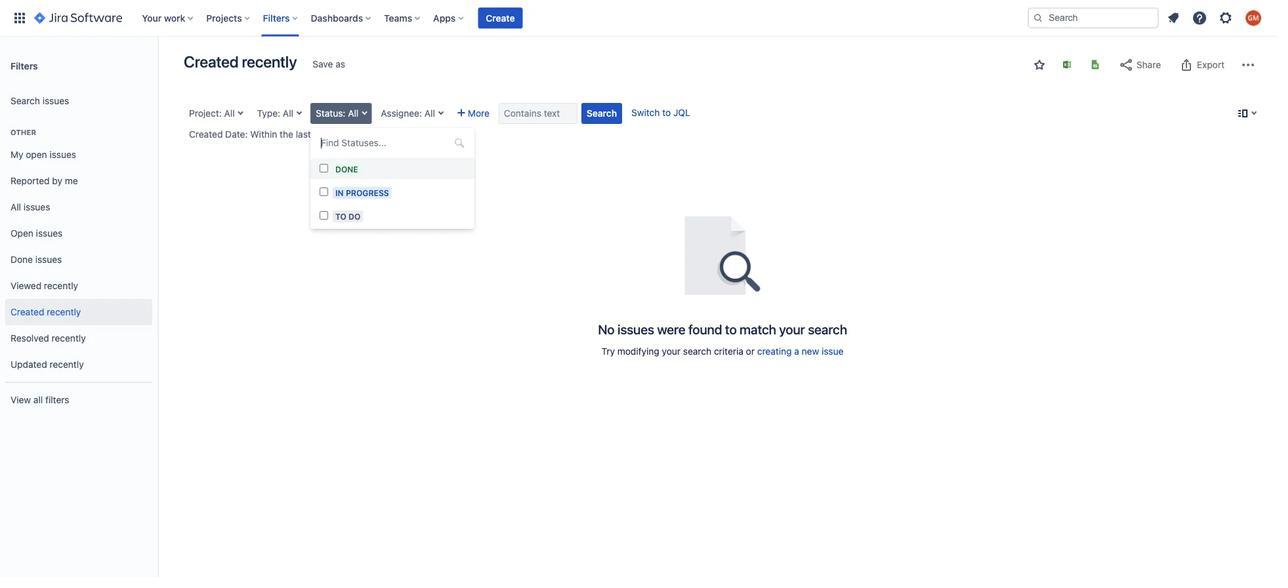 Task type: locate. For each thing, give the bounding box(es) containing it.
all right "assignee:"
[[425, 108, 435, 119]]

search
[[808, 322, 847, 337], [683, 346, 712, 357]]

or
[[746, 346, 755, 357]]

the
[[280, 129, 293, 140]]

search issues link
[[5, 88, 152, 114]]

0 horizontal spatial search
[[11, 96, 40, 106]]

banner containing your work
[[0, 0, 1278, 37]]

1 horizontal spatial done
[[335, 165, 358, 174]]

done issues link
[[5, 247, 152, 273]]

all for status: all
[[348, 108, 359, 119]]

1 horizontal spatial your
[[780, 322, 805, 337]]

status:
[[316, 108, 346, 119]]

recently down created recently link
[[52, 333, 86, 344]]

open issues
[[11, 228, 63, 239]]

all
[[224, 108, 235, 119], [283, 108, 293, 119], [348, 108, 359, 119], [425, 108, 435, 119], [11, 202, 21, 213]]

new
[[802, 346, 820, 357]]

0 horizontal spatial your
[[662, 346, 681, 357]]

banner
[[0, 0, 1278, 37]]

done down open
[[11, 254, 33, 265]]

your down were
[[662, 346, 681, 357]]

filters right projects dropdown button at the left top
[[263, 12, 290, 23]]

done inside other group
[[11, 254, 33, 265]]

apps
[[433, 12, 456, 23]]

to up criteria
[[725, 322, 737, 337]]

issues
[[42, 96, 69, 106], [50, 149, 76, 160], [24, 202, 50, 213], [36, 228, 63, 239], [35, 254, 62, 265], [618, 322, 655, 337]]

do
[[349, 212, 361, 221]]

None checkbox
[[320, 188, 328, 196]]

more
[[468, 108, 490, 119]]

search for search
[[587, 108, 617, 119]]

1 horizontal spatial to
[[725, 322, 737, 337]]

updated
[[11, 360, 47, 370]]

viewed
[[11, 281, 41, 292]]

your up a
[[780, 322, 805, 337]]

date:
[[225, 129, 248, 140]]

open in microsoft excel image
[[1062, 59, 1073, 70]]

recently down done issues link on the left of page
[[44, 281, 78, 292]]

1 vertical spatial your
[[662, 346, 681, 357]]

by
[[52, 176, 62, 187]]

1 vertical spatial search
[[587, 108, 617, 119]]

all right type:
[[283, 108, 293, 119]]

issues inside open issues link
[[36, 228, 63, 239]]

issues inside all issues link
[[24, 202, 50, 213]]

switch to jql link
[[632, 107, 691, 118]]

recently down the "resolved recently" link
[[50, 360, 84, 370]]

2 vertical spatial created
[[11, 307, 44, 318]]

None checkbox
[[320, 164, 328, 173], [320, 211, 328, 220], [320, 164, 328, 173], [320, 211, 328, 220]]

created recently link
[[5, 299, 152, 326]]

issues inside search issues link
[[42, 96, 69, 106]]

issues right the open
[[50, 149, 76, 160]]

search for search issues
[[11, 96, 40, 106]]

search down found
[[683, 346, 712, 357]]

to
[[663, 107, 671, 118], [725, 322, 737, 337]]

search up "other"
[[11, 96, 40, 106]]

teams
[[384, 12, 412, 23]]

1 horizontal spatial created recently
[[184, 53, 297, 71]]

created down the project:
[[189, 129, 223, 140]]

created down projects at the left of the page
[[184, 53, 239, 71]]

1 vertical spatial to
[[725, 322, 737, 337]]

1 vertical spatial search
[[683, 346, 712, 357]]

default image
[[454, 138, 465, 148]]

issues right open
[[36, 228, 63, 239]]

project:
[[189, 108, 222, 119]]

all up open
[[11, 202, 21, 213]]

0 horizontal spatial to
[[663, 107, 671, 118]]

settings image
[[1219, 10, 1234, 26]]

1 horizontal spatial filters
[[263, 12, 290, 23]]

1 vertical spatial created
[[189, 129, 223, 140]]

type: all
[[257, 108, 293, 119]]

to left the jql
[[663, 107, 671, 118]]

all issues
[[11, 202, 50, 213]]

in progress
[[335, 188, 389, 197]]

resolved
[[11, 333, 49, 344]]

0 horizontal spatial done
[[11, 254, 33, 265]]

created recently
[[184, 53, 297, 71], [11, 307, 81, 318]]

sidebar navigation image
[[143, 53, 172, 79]]

recently for created recently link
[[47, 307, 81, 318]]

try modifying your search criteria or creating a new issue
[[602, 346, 844, 357]]

resolved recently
[[11, 333, 86, 344]]

1 horizontal spatial search
[[587, 108, 617, 119]]

0 horizontal spatial created recently
[[11, 307, 81, 318]]

issues up viewed recently
[[35, 254, 62, 265]]

1 vertical spatial done
[[11, 254, 33, 265]]

type:
[[257, 108, 280, 119]]

progress
[[346, 188, 389, 197]]

create
[[486, 12, 515, 23]]

created recently inside other group
[[11, 307, 81, 318]]

issues inside done issues link
[[35, 254, 62, 265]]

search left switch
[[587, 108, 617, 119]]

filters
[[263, 12, 290, 23], [11, 60, 38, 71]]

all up date:
[[224, 108, 235, 119]]

a
[[795, 346, 800, 357]]

issues inside my open issues link
[[50, 149, 76, 160]]

0 vertical spatial search
[[808, 322, 847, 337]]

1 vertical spatial created recently
[[11, 307, 81, 318]]

me
[[65, 176, 78, 187]]

created recently down viewed recently
[[11, 307, 81, 318]]

created date: within the last 1 week
[[189, 129, 342, 140]]

dashboards button
[[307, 8, 376, 29]]

1 horizontal spatial search
[[808, 322, 847, 337]]

done up in
[[335, 165, 358, 174]]

view all filters link
[[5, 387, 152, 414]]

my open issues
[[11, 149, 76, 160]]

created inside other group
[[11, 307, 44, 318]]

updated recently link
[[5, 352, 152, 378]]

reported
[[11, 176, 50, 187]]

view all filters
[[11, 395, 69, 406]]

search up issue
[[808, 322, 847, 337]]

0 vertical spatial created recently
[[184, 53, 297, 71]]

other
[[11, 128, 36, 137]]

search issues
[[11, 96, 69, 106]]

1 vertical spatial filters
[[11, 60, 38, 71]]

created
[[184, 53, 239, 71], [189, 129, 223, 140], [11, 307, 44, 318]]

week
[[320, 129, 342, 140]]

recently for the "resolved recently" link
[[52, 333, 86, 344]]

issues up open issues
[[24, 202, 50, 213]]

open
[[11, 228, 33, 239]]

issues for no issues were found to match your search
[[618, 322, 655, 337]]

apps button
[[429, 8, 469, 29]]

search inside button
[[587, 108, 617, 119]]

search
[[11, 96, 40, 106], [587, 108, 617, 119]]

save as
[[313, 59, 345, 70]]

all right "status:"
[[348, 108, 359, 119]]

jira software image
[[34, 10, 122, 26], [34, 10, 122, 26]]

filters up the search issues
[[11, 60, 38, 71]]

issues up my open issues
[[42, 96, 69, 106]]

0 vertical spatial filters
[[263, 12, 290, 23]]

created recently down projects dropdown button at the left top
[[184, 53, 297, 71]]

create button
[[478, 8, 523, 29]]

0 vertical spatial search
[[11, 96, 40, 106]]

filters
[[45, 395, 69, 406]]

your work
[[142, 12, 185, 23]]

issues up modifying
[[618, 322, 655, 337]]

0 vertical spatial done
[[335, 165, 358, 174]]

done
[[335, 165, 358, 174], [11, 254, 33, 265]]

creating
[[757, 346, 792, 357]]

created down viewed
[[11, 307, 44, 318]]

recently
[[242, 53, 297, 71], [44, 281, 78, 292], [47, 307, 81, 318], [52, 333, 86, 344], [50, 360, 84, 370]]

issues for open issues
[[36, 228, 63, 239]]

status: all
[[316, 108, 359, 119]]

switch
[[632, 107, 660, 118]]

criteria
[[714, 346, 744, 357]]

0 vertical spatial to
[[663, 107, 671, 118]]

0 vertical spatial created
[[184, 53, 239, 71]]

recently down viewed recently link
[[47, 307, 81, 318]]

your
[[780, 322, 805, 337], [662, 346, 681, 357]]

appswitcher icon image
[[12, 10, 28, 26]]



Task type: vqa. For each thing, say whether or not it's contained in the screenshot.
All issues at the left top of the page
yes



Task type: describe. For each thing, give the bounding box(es) containing it.
all for project: all
[[224, 108, 235, 119]]

assignee: all
[[381, 108, 435, 119]]

share
[[1137, 59, 1161, 70]]

filters inside filters popup button
[[263, 12, 290, 23]]

done issues
[[11, 254, 62, 265]]

to
[[335, 212, 347, 221]]

0 vertical spatial your
[[780, 322, 805, 337]]

recently for viewed recently link
[[44, 281, 78, 292]]

all
[[33, 395, 43, 406]]

jql
[[674, 107, 691, 118]]

recently down filters popup button
[[242, 53, 297, 71]]

no issues were found to match your search
[[598, 322, 847, 337]]

last
[[296, 129, 311, 140]]

viewed recently link
[[5, 273, 152, 299]]

try
[[602, 346, 615, 357]]

recently for updated recently link
[[50, 360, 84, 370]]

search image
[[1033, 13, 1044, 23]]

to do
[[335, 212, 361, 221]]

help image
[[1192, 10, 1208, 26]]

updated recently
[[11, 360, 84, 370]]

all inside all issues link
[[11, 202, 21, 213]]

open in google sheets image
[[1091, 59, 1101, 70]]

notifications image
[[1166, 10, 1182, 26]]

other group
[[5, 114, 152, 382]]

viewed recently
[[11, 281, 78, 292]]

open issues link
[[5, 221, 152, 247]]

my
[[11, 149, 23, 160]]

within
[[250, 129, 277, 140]]

issues for done issues
[[35, 254, 62, 265]]

export
[[1197, 59, 1225, 70]]

modifying
[[618, 346, 660, 357]]

match
[[740, 322, 777, 337]]

small image
[[1035, 60, 1045, 70]]

in
[[335, 188, 344, 197]]

done for done issues
[[11, 254, 33, 265]]

found
[[689, 322, 722, 337]]

issue
[[822, 346, 844, 357]]

no
[[598, 322, 615, 337]]

project: all
[[189, 108, 235, 119]]

assignee:
[[381, 108, 422, 119]]

export button
[[1173, 54, 1232, 76]]

all issues link
[[5, 194, 152, 221]]

your profile and settings image
[[1246, 10, 1262, 26]]

all for type: all
[[283, 108, 293, 119]]

0 horizontal spatial search
[[683, 346, 712, 357]]

share link
[[1112, 54, 1168, 76]]

as
[[336, 59, 345, 70]]

more button
[[452, 103, 495, 124]]

save as button
[[306, 54, 352, 75]]

projects button
[[202, 8, 255, 29]]

Search issues using keywords text field
[[499, 103, 578, 124]]

Search field
[[1028, 8, 1159, 29]]

your work button
[[138, 8, 198, 29]]

your
[[142, 12, 162, 23]]

creating a new issue link
[[757, 346, 844, 357]]

all for assignee: all
[[425, 108, 435, 119]]

save
[[313, 59, 333, 70]]

1
[[314, 129, 318, 140]]

primary element
[[8, 0, 1028, 36]]

projects
[[206, 12, 242, 23]]

open
[[26, 149, 47, 160]]

teams button
[[380, 8, 426, 29]]

dashboards
[[311, 12, 363, 23]]

resolved recently link
[[5, 326, 152, 352]]

search button
[[582, 103, 622, 124]]

reported by me link
[[5, 168, 152, 194]]

view
[[11, 395, 31, 406]]

work
[[164, 12, 185, 23]]

filters button
[[259, 8, 303, 29]]

switch to jql
[[632, 107, 691, 118]]

my open issues link
[[5, 142, 152, 168]]

Find Statuses... field
[[317, 134, 468, 152]]

reported by me
[[11, 176, 78, 187]]

issues for all issues
[[24, 202, 50, 213]]

0 horizontal spatial filters
[[11, 60, 38, 71]]

issues for search issues
[[42, 96, 69, 106]]

were
[[657, 322, 686, 337]]

done for done
[[335, 165, 358, 174]]



